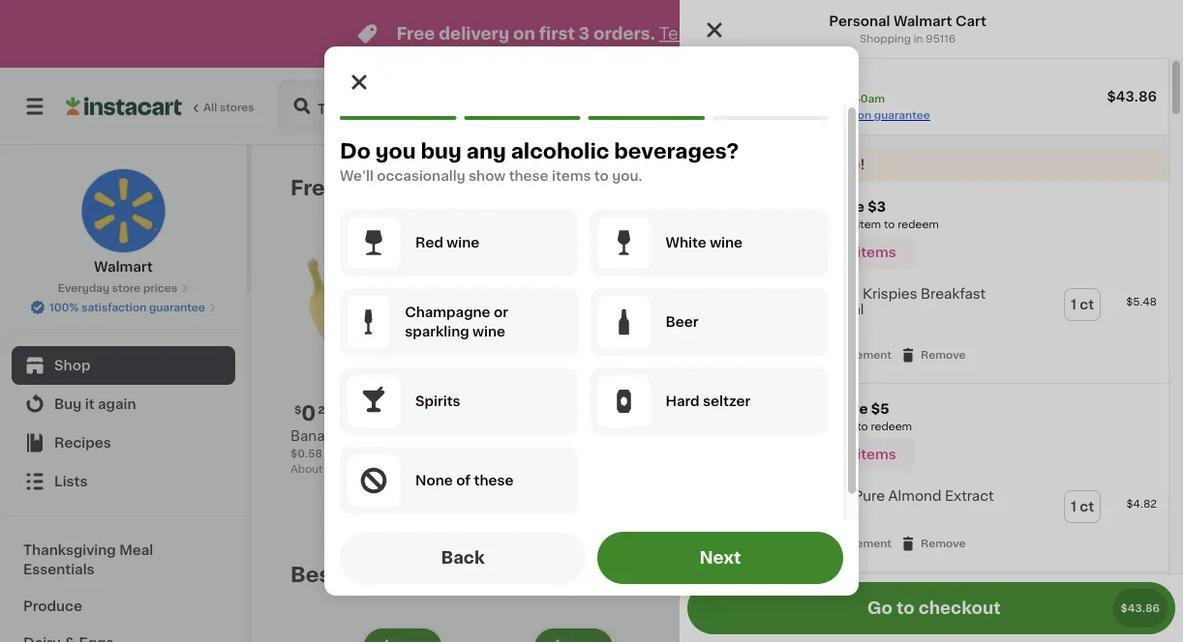 Task type: locate. For each thing, give the bounding box(es) containing it.
1 choose replacement button from the top
[[755, 347, 892, 364]]

product group
[[680, 273, 1169, 376], [680, 476, 1169, 565], [680, 573, 1169, 643]]

kellogg's rice krispies breakfast cereal original button
[[763, 287, 1020, 318]]

product group containing 6
[[804, 238, 959, 518]]

do
[[340, 141, 371, 161]]

items down item
[[857, 246, 896, 260]]

wine right red
[[447, 236, 480, 250]]

view up go to checkout
[[907, 568, 940, 582]]

items for spend $15, save $5
[[857, 449, 896, 462]]

see eligible items button for kellogg's
[[754, 236, 915, 269]]

0 vertical spatial item carousel region
[[290, 168, 1130, 540]]

1 ct left the $4.82
[[1071, 501, 1094, 514]]

item carousel region
[[290, 168, 1130, 540], [290, 556, 1130, 643]]

1 see eligible items from the top
[[773, 246, 896, 260]]

occasionally
[[377, 169, 465, 183]]

white
[[666, 236, 707, 250]]

remove button for extract
[[900, 536, 966, 553]]

1 horizontal spatial any
[[786, 200, 812, 214]]

$3
[[868, 200, 886, 214]]

in
[[914, 33, 923, 44], [514, 468, 524, 478]]

mccormick® pure almond extract image
[[691, 487, 732, 528]]

see for spend
[[773, 449, 800, 462]]

items down wonderful
[[857, 449, 896, 462]]

promotion-wrapper element
[[680, 182, 1169, 385], [680, 385, 1169, 573]]

in left stock
[[514, 468, 524, 478]]

walmart up 95116
[[894, 15, 952, 28]]

apply.
[[714, 26, 765, 42]]

view left (40+)
[[907, 181, 940, 195]]

1 vertical spatial choose
[[777, 539, 819, 550]]

redeem inside buy any 2, save $3 add 1 more eligible item to redeem
[[898, 219, 939, 230]]

1 vertical spatial items
[[857, 246, 896, 260]]

1 down hass
[[462, 448, 466, 459]]

0 horizontal spatial 100%
[[49, 303, 79, 313]]

guarantee
[[874, 110, 930, 121], [149, 303, 205, 313]]

100% satisfaction guarantee down the 10:40am
[[775, 110, 930, 121]]

buy left it at the bottom
[[54, 398, 82, 412]]

choose replacement button down original
[[755, 347, 892, 364]]

0 vertical spatial 100%
[[775, 110, 804, 121]]

1 horizontal spatial in
[[914, 33, 923, 44]]

eligible down 2,
[[816, 219, 855, 230]]

1 vertical spatial save
[[835, 403, 868, 417]]

6
[[814, 404, 828, 424]]

spend up the $10.18
[[754, 403, 800, 417]]

buy for buy it again
[[54, 398, 82, 412]]

1 product group from the top
[[680, 273, 1169, 376]]

eligible down pom
[[803, 449, 854, 462]]

0 horizontal spatial walmart
[[94, 260, 153, 274]]

walmart
[[894, 15, 952, 28], [94, 260, 153, 274]]

100% satisfaction guarantee
[[775, 110, 930, 121], [49, 303, 205, 313]]

recipes
[[54, 437, 111, 450]]

walmart inside "link"
[[94, 260, 153, 274]]

1 vertical spatial satisfaction
[[81, 303, 146, 313]]

more inside buy any 2, save $3 add 1 more eligible item to redeem
[[786, 219, 814, 230]]

see eligible items down pom
[[773, 449, 896, 462]]

meal
[[119, 544, 153, 558]]

0 vertical spatial in
[[914, 33, 923, 44]]

all left (40+)
[[943, 181, 959, 195]]

1 vertical spatial first
[[726, 158, 754, 171]]

first inside limited time offer region
[[539, 26, 575, 42]]

1 vertical spatial ct
[[469, 448, 480, 459]]

see up kellogg's
[[773, 246, 800, 260]]

None search field
[[277, 79, 633, 134]]

1 vertical spatial buy
[[54, 398, 82, 412]]

choose replacement down sponsored badge image
[[777, 539, 892, 550]]

2 see eligible items button from the top
[[754, 439, 915, 472]]

to right item
[[884, 219, 895, 230]]

guarantee inside "link"
[[874, 110, 930, 121]]

0 vertical spatial 1 ct
[[1071, 298, 1094, 312]]

view for best sellers
[[907, 568, 940, 582]]

0 vertical spatial remove
[[921, 350, 966, 361]]

lb right 0.43
[[352, 464, 362, 475]]

1 horizontal spatial walmart
[[894, 15, 952, 28]]

remove
[[921, 350, 966, 361], [921, 539, 966, 550]]

2 item carousel region from the top
[[290, 556, 1130, 643]]

0 vertical spatial see eligible items
[[773, 246, 896, 260]]

spend left the $10.18
[[754, 422, 789, 433]]

satisfaction down everyday store prices
[[81, 303, 146, 313]]

2 promotion-wrapper element from the top
[[680, 385, 1169, 573]]

none
[[415, 474, 453, 488]]

cereal
[[763, 303, 808, 317]]

remove button
[[900, 347, 966, 364], [900, 536, 966, 553]]

redeem down $5
[[871, 422, 912, 433]]

0 vertical spatial redeem
[[898, 219, 939, 230]]

red
[[415, 236, 443, 250]]

0 vertical spatial see eligible items button
[[754, 236, 915, 269]]

replacement
[[822, 350, 892, 361], [822, 539, 892, 550]]

2 choose replacement button from the top
[[755, 536, 892, 553]]

james
[[1020, 99, 1070, 113]]

0 vertical spatial choose replacement
[[777, 350, 892, 361]]

0 vertical spatial save
[[831, 200, 865, 214]]

100% down 'delivery'
[[775, 110, 804, 121]]

2 product group from the top
[[680, 476, 1169, 565]]

1 view from the top
[[907, 181, 940, 195]]

2 remove button from the top
[[900, 536, 966, 553]]

prices
[[143, 283, 177, 294]]

redeem inside spend $15, save $5 spend $10.18 more to redeem
[[871, 422, 912, 433]]

0 vertical spatial replacement
[[822, 350, 892, 361]]

again
[[98, 398, 136, 412]]

0 vertical spatial satisfaction
[[807, 110, 872, 121]]

1 vertical spatial any
[[786, 200, 812, 214]]

2 spend from the top
[[754, 422, 789, 433]]

remove up view all (30+)
[[921, 539, 966, 550]]

2 1 ct from the top
[[1071, 501, 1094, 514]]

1 vertical spatial in
[[514, 468, 524, 478]]

1 vertical spatial spend
[[754, 422, 789, 433]]

to inside do you buy any alcoholic beverages? we'll occasionally show these items to you.
[[594, 169, 609, 183]]

wine down or
[[473, 325, 505, 339]]

ct for kellogg's rice krispies breakfast cereal original
[[1080, 298, 1094, 312]]

delivery
[[439, 26, 509, 42], [758, 158, 814, 171]]

add button for hass large avocado
[[536, 244, 611, 279]]

choose down "cereal"
[[777, 350, 819, 361]]

alcoholic
[[511, 141, 609, 161]]

more down 47
[[827, 422, 855, 433]]

1 remove button from the top
[[900, 347, 966, 364]]

choose replacement
[[777, 350, 892, 361], [777, 539, 892, 550]]

any up show
[[467, 141, 506, 161]]

each right 25
[[340, 402, 378, 418]]

0 vertical spatial more
[[786, 219, 814, 230]]

$43.86
[[1107, 90, 1157, 104], [1121, 604, 1160, 614]]

view for fresh fruit
[[907, 181, 940, 195]]

walmart up everyday store prices 'link'
[[94, 260, 153, 274]]

1 item carousel region from the top
[[290, 168, 1130, 540]]

0 vertical spatial items
[[552, 169, 591, 183]]

1 vertical spatial these
[[474, 474, 514, 488]]

items
[[552, 169, 591, 183], [857, 246, 896, 260], [857, 449, 896, 462]]

we'll
[[340, 169, 374, 183]]

all left '(30+)'
[[944, 568, 959, 582]]

1 ct left $5.48
[[1071, 298, 1094, 312]]

1 vertical spatial remove button
[[900, 536, 966, 553]]

1 vertical spatial each
[[365, 464, 391, 475]]

best
[[290, 565, 340, 585]]

choose replacement button for mccormick®
[[755, 536, 892, 553]]

any left 2,
[[786, 200, 812, 214]]

white wine
[[666, 236, 743, 250]]

0 vertical spatial delivery
[[439, 26, 509, 42]]

see eligible items down buy any 2, save $3 add 1 more eligible item to redeem
[[773, 246, 896, 260]]

2 all from the top
[[944, 568, 959, 582]]

1 horizontal spatial buy
[[754, 200, 782, 214]]

eligible down buy any 2, save $3 add 1 more eligible item to redeem
[[803, 246, 854, 260]]

0 vertical spatial remove button
[[900, 347, 966, 364]]

1 vertical spatial remove
[[921, 539, 966, 550]]

1 vertical spatial eligible
[[803, 246, 854, 260]]

to right go
[[897, 601, 915, 617]]

1 vertical spatial choose replacement button
[[755, 536, 892, 553]]

choose replacement button down sponsored badge image
[[755, 536, 892, 553]]

0 vertical spatial choose
[[777, 350, 819, 361]]

save inside spend $15, save $5 spend $10.18 more to redeem
[[835, 403, 868, 417]]

spend
[[754, 403, 800, 417], [754, 422, 789, 433]]

these
[[509, 169, 549, 183], [474, 474, 514, 488]]

1 vertical spatial item carousel region
[[290, 556, 1130, 643]]

essentials
[[23, 564, 95, 577]]

product group containing kellogg's rice krispies breakfast cereal original
[[680, 273, 1169, 376]]

0 vertical spatial product group
[[680, 273, 1169, 376]]

1 left $5.48
[[1071, 298, 1077, 312]]

walmart logo image
[[81, 168, 166, 254]]

see
[[773, 246, 800, 260], [773, 449, 800, 462]]

2 view from the top
[[907, 568, 940, 582]]

0 horizontal spatial first
[[539, 26, 575, 42]]

0 vertical spatial walmart
[[894, 15, 952, 28]]

1 horizontal spatial more
[[827, 422, 855, 433]]

personal
[[829, 15, 890, 28]]

0 vertical spatial spend
[[754, 403, 800, 417]]

1 vertical spatial all
[[944, 568, 959, 582]]

2 1 ct button from the top
[[1065, 492, 1100, 523]]

see eligible items
[[773, 246, 896, 260], [773, 449, 896, 462]]

1 vertical spatial choose replacement
[[777, 539, 892, 550]]

satisfaction inside "link"
[[807, 110, 872, 121]]

0 vertical spatial view
[[907, 181, 940, 195]]

each right 0.43
[[365, 464, 391, 475]]

1 vertical spatial view
[[907, 568, 940, 582]]

0 vertical spatial 100% satisfaction guarantee
[[775, 110, 930, 121]]

1 promotion-wrapper element from the top
[[680, 182, 1169, 385]]

personal walmart cart shopping in 95116
[[829, 15, 987, 44]]

0 horizontal spatial guarantee
[[149, 303, 205, 313]]

1 choose replacement from the top
[[777, 350, 892, 361]]

buy inside buy any 2, save $3 add 1 more eligible item to redeem
[[754, 200, 782, 214]]

2 remove from the top
[[921, 539, 966, 550]]

promotion-wrapper element containing spend $15, save $5
[[680, 385, 1169, 573]]

1 vertical spatial 100%
[[49, 303, 79, 313]]

all inside view all (30+) popup button
[[944, 568, 959, 582]]

100% satisfaction guarantee down store
[[49, 303, 205, 313]]

product group
[[290, 238, 446, 477], [462, 238, 617, 485], [633, 238, 788, 504], [804, 238, 959, 518], [290, 626, 446, 643], [462, 626, 617, 643], [633, 626, 788, 643], [804, 626, 959, 643], [975, 626, 1130, 643]]

save left $5
[[835, 403, 868, 417]]

each inside $0.25 each (estimated) element
[[340, 402, 378, 418]]

0 vertical spatial 1 ct button
[[1065, 290, 1100, 321]]

add inside buy any 2, save $3 add 1 more eligible item to redeem
[[754, 219, 776, 230]]

2 add button from the left
[[536, 244, 611, 279]]

first left 3
[[539, 26, 575, 42]]

0 vertical spatial choose replacement button
[[755, 347, 892, 364]]

1 remove from the top
[[921, 350, 966, 361]]

items for buy any 2, save $3
[[857, 246, 896, 260]]

$0.25 each (estimated) element
[[290, 401, 446, 427]]

items down the alcoholic
[[552, 169, 591, 183]]

1 vertical spatial guarantee
[[149, 303, 205, 313]]

to up to- at the right bottom of the page
[[857, 422, 868, 433]]

product group containing mccormick® pure almond extract
[[680, 476, 1169, 565]]

wonderful
[[841, 430, 912, 443]]

0 horizontal spatial add button
[[365, 244, 440, 279]]

2 vertical spatial product group
[[680, 573, 1169, 643]]

hard
[[666, 395, 700, 409]]

ct inside "hass large avocado 1 ct"
[[469, 448, 480, 459]]

more
[[786, 219, 814, 230], [827, 422, 855, 433]]

0 horizontal spatial 100% satisfaction guarantee
[[49, 303, 205, 313]]

more down your first delivery is free!
[[786, 219, 814, 230]]

0 horizontal spatial in
[[514, 468, 524, 478]]

0 horizontal spatial lb
[[332, 448, 342, 459]]

first
[[539, 26, 575, 42], [726, 158, 754, 171]]

1 vertical spatial see eligible items button
[[754, 439, 915, 472]]

2 vertical spatial eligible
[[803, 449, 854, 462]]

0 vertical spatial first
[[539, 26, 575, 42]]

0 horizontal spatial buy
[[54, 398, 82, 412]]

save right 2,
[[831, 200, 865, 214]]

$10.18
[[792, 422, 824, 433]]

1 1 ct button from the top
[[1065, 290, 1100, 321]]

delivery
[[773, 93, 818, 104]]

street
[[1074, 99, 1120, 113]]

0 vertical spatial guarantee
[[874, 110, 930, 121]]

remove button for breakfast
[[900, 347, 966, 364]]

replacement down sponsored badge image
[[822, 539, 892, 550]]

1 vertical spatial product group
[[680, 476, 1169, 565]]

remove button up view all (30+)
[[900, 536, 966, 553]]

pomegranate
[[804, 468, 895, 482]]

1 horizontal spatial guarantee
[[874, 110, 930, 121]]

1 ct for extract
[[1071, 501, 1094, 514]]

view all (40+)
[[907, 181, 1000, 195]]

in left 95116
[[914, 33, 923, 44]]

1 ct button left the $4.82
[[1065, 492, 1100, 523]]

is
[[817, 158, 829, 171]]

remove down breakfast
[[921, 350, 966, 361]]

1 vertical spatial see eligible items
[[773, 449, 896, 462]]

stock
[[527, 468, 557, 478]]

3
[[579, 26, 590, 42]]

lb right /
[[332, 448, 342, 459]]

0 vertical spatial all
[[943, 181, 959, 195]]

0 horizontal spatial satisfaction
[[81, 303, 146, 313]]

0 horizontal spatial more
[[786, 219, 814, 230]]

many in stock
[[481, 468, 557, 478]]

1 vertical spatial walmart
[[94, 260, 153, 274]]

1 vertical spatial redeem
[[871, 422, 912, 433]]

1 horizontal spatial delivery
[[758, 158, 814, 171]]

satisfaction down delivery by 10:40am
[[807, 110, 872, 121]]

these right of
[[474, 474, 514, 488]]

1 vertical spatial lb
[[352, 464, 362, 475]]

4 97
[[643, 404, 673, 424]]

buy down your first delivery is free!
[[754, 200, 782, 214]]

1 down your first delivery is free!
[[779, 219, 783, 230]]

0 vertical spatial ct
[[1080, 298, 1094, 312]]

choose replacement button for kellogg's
[[755, 347, 892, 364]]

produce
[[23, 600, 82, 614]]

bananas $0.58 / lb about 0.43 lb each
[[290, 430, 391, 475]]

guarantee down prices
[[149, 303, 205, 313]]

choose down mccormick®
[[777, 539, 819, 550]]

about
[[290, 464, 323, 475]]

2 choose from the top
[[777, 539, 819, 550]]

1 vertical spatial $43.86
[[1121, 604, 1160, 614]]

1 vertical spatial 1 ct
[[1071, 501, 1094, 514]]

2 horizontal spatial add button
[[878, 244, 953, 279]]

0 vertical spatial see
[[773, 246, 800, 260]]

shop
[[54, 359, 90, 373]]

all stores
[[203, 102, 254, 113]]

produce link
[[12, 589, 235, 626]]

1 horizontal spatial first
[[726, 158, 754, 171]]

each inside bananas $0.58 / lb about 0.43 lb each
[[365, 464, 391, 475]]

to left you.
[[594, 169, 609, 183]]

to inside spend $15, save $5 spend $10.18 more to redeem
[[857, 422, 868, 433]]

champagne
[[405, 306, 491, 320]]

wine right white
[[710, 236, 743, 250]]

choose replacement down original
[[777, 350, 892, 361]]

see down the $10.18
[[773, 449, 800, 462]]

sparkling
[[405, 325, 469, 339]]

1 left the $4.82
[[1071, 501, 1077, 514]]

100% inside "link"
[[775, 110, 804, 121]]

replacement down original
[[822, 350, 892, 361]]

guarantee down the 10:40am
[[874, 110, 930, 121]]

1 vertical spatial 100% satisfaction guarantee
[[49, 303, 205, 313]]

1
[[779, 219, 783, 230], [1071, 298, 1077, 312], [462, 448, 466, 459], [1071, 501, 1077, 514]]

$5
[[871, 403, 889, 417]]

1 inside buy any 2, save $3 add 1 more eligible item to redeem
[[779, 219, 783, 230]]

delivery left on
[[439, 26, 509, 42]]

free!
[[832, 158, 865, 171]]

2 see from the top
[[773, 449, 800, 462]]

walmart inside personal walmart cart shopping in 95116
[[894, 15, 952, 28]]

2 see eligible items from the top
[[773, 449, 896, 462]]

add button for bananas
[[365, 244, 440, 279]]

item
[[857, 219, 881, 230]]

ct left the $4.82
[[1080, 501, 1094, 514]]

saint
[[978, 99, 1016, 113]]

krispies
[[863, 288, 917, 301]]

buy it again
[[54, 398, 136, 412]]

stores
[[220, 102, 254, 113]]

orders.
[[594, 26, 655, 42]]

2 vertical spatial items
[[857, 449, 896, 462]]

/
[[325, 448, 330, 459]]

1 add button from the left
[[365, 244, 440, 279]]

remove for extract
[[921, 539, 966, 550]]

view
[[907, 181, 940, 195], [907, 568, 940, 582]]

mccormick®
[[763, 490, 850, 504]]

4
[[643, 404, 658, 424]]

0 horizontal spatial any
[[467, 141, 506, 161]]

these down the alcoholic
[[509, 169, 549, 183]]

1 vertical spatial see
[[773, 449, 800, 462]]

thanksgiving meal essentials link
[[12, 533, 235, 589]]

redeem right item
[[898, 219, 939, 230]]

1 see from the top
[[773, 246, 800, 260]]

1 all from the top
[[943, 181, 959, 195]]

100% satisfaction guarantee inside "button"
[[49, 303, 205, 313]]

100% satisfaction guarantee link
[[775, 107, 930, 123]]

ct for mccormick® pure almond extract
[[1080, 501, 1094, 514]]

100% down everyday
[[49, 303, 79, 313]]

delivery left the is in the top right of the page
[[758, 158, 814, 171]]

first right your at the right top
[[726, 158, 754, 171]]

1 vertical spatial 1 ct button
[[1065, 492, 1100, 523]]

1 vertical spatial delivery
[[758, 158, 814, 171]]

wine for red wine
[[447, 236, 480, 250]]

1 inside "hass large avocado 1 ct"
[[462, 448, 466, 459]]

97
[[660, 405, 673, 416]]

all inside "view all (40+)" popup button
[[943, 181, 959, 195]]

1 horizontal spatial satisfaction
[[807, 110, 872, 121]]

any inside do you buy any alcoholic beverages? we'll occasionally show these items to you.
[[467, 141, 506, 161]]

1 horizontal spatial 100% satisfaction guarantee
[[775, 110, 930, 121]]

0 vertical spatial lb
[[332, 448, 342, 459]]

1 1 ct from the top
[[1071, 298, 1094, 312]]

ct left $5.48
[[1080, 298, 1094, 312]]

remove button down breakfast
[[900, 347, 966, 364]]

0 vertical spatial each
[[340, 402, 378, 418]]

rice
[[829, 288, 859, 301]]

0 vertical spatial buy
[[754, 200, 782, 214]]

1 ct
[[1071, 298, 1094, 312], [1071, 501, 1094, 514]]

1 vertical spatial replacement
[[822, 539, 892, 550]]

100%
[[775, 110, 804, 121], [49, 303, 79, 313]]

0 horizontal spatial delivery
[[439, 26, 509, 42]]

100% inside "button"
[[49, 303, 79, 313]]

service type group
[[650, 88, 858, 125]]

1 see eligible items button from the top
[[754, 236, 915, 269]]

east
[[941, 99, 974, 113]]

walmart link
[[81, 168, 166, 277]]

1 horizontal spatial add button
[[536, 244, 611, 279]]

0 vertical spatial eligible
[[816, 219, 855, 230]]

ct down hass
[[469, 448, 480, 459]]

2 vertical spatial ct
[[1080, 501, 1094, 514]]

0 vertical spatial these
[[509, 169, 549, 183]]

go to checkout
[[867, 601, 1001, 617]]

product group containing 0
[[290, 238, 446, 477]]

1 ct button left $5.48
[[1065, 290, 1100, 321]]



Task type: describe. For each thing, give the bounding box(es) containing it.
champagne or sparkling wine
[[405, 306, 508, 339]]

3 add button from the left
[[878, 244, 953, 279]]

item carousel region containing fresh fruit
[[290, 168, 1130, 540]]

hard seltzer
[[666, 395, 751, 409]]

0 vertical spatial $43.86
[[1107, 90, 1157, 104]]

all stores link
[[66, 79, 256, 134]]

view all (30+)
[[907, 568, 1000, 582]]

1 spend from the top
[[754, 403, 800, 417]]

see eligible items button for mccormick®
[[754, 439, 915, 472]]

100% satisfaction guarantee button
[[30, 296, 217, 316]]

of
[[456, 474, 471, 488]]

almond
[[889, 490, 942, 504]]

add your shopping preferences element
[[324, 46, 859, 596]]

2,
[[815, 200, 828, 214]]

$ 0 25
[[294, 404, 332, 424]]

1 horizontal spatial lb
[[352, 464, 362, 475]]

item carousel region containing best sellers
[[290, 556, 1130, 643]]

eligible for save
[[803, 449, 854, 462]]

lists link
[[12, 463, 235, 502]]

see eligible items for kellogg's
[[773, 246, 896, 260]]

fruit
[[355, 178, 405, 198]]

1 ct button for breakfast
[[1065, 290, 1100, 321]]

(est.)
[[382, 402, 423, 418]]

limited time offer region
[[0, 0, 1126, 68]]

11 button
[[1066, 83, 1146, 130]]

kellogg's
[[763, 288, 825, 301]]

many
[[481, 468, 512, 478]]

california
[[675, 430, 740, 443]]

it
[[85, 398, 95, 412]]

view all (30+) button
[[899, 556, 1022, 595]]

1 choose from the top
[[777, 350, 819, 361]]

kellogg's rice krispies breakfast cereal original image
[[691, 285, 732, 325]]

3 product group from the top
[[680, 573, 1169, 643]]

buy
[[421, 141, 462, 161]]

delivery by 10:40am
[[773, 93, 885, 104]]

6 47
[[814, 404, 844, 424]]

sponsored badge image
[[804, 502, 862, 513]]

mccormick® pure almond extract
[[763, 490, 994, 504]]

fresh
[[290, 178, 350, 198]]

free delivery on first 3 orders. terms apply.
[[396, 26, 765, 42]]

hass
[[462, 430, 496, 443]]

eligible inside buy any 2, save $3 add 1 more eligible item to redeem
[[816, 219, 855, 230]]

1 replacement from the top
[[822, 350, 892, 361]]

promotion-wrapper element containing buy any 2, save $3
[[680, 182, 1169, 385]]

25
[[318, 405, 332, 416]]

wine inside the champagne or sparkling wine
[[473, 325, 505, 339]]

walmart image
[[691, 71, 740, 119]]

delivery inside limited time offer region
[[439, 26, 509, 42]]

on
[[513, 26, 535, 42]]

sellers
[[345, 565, 418, 585]]

beverages?
[[614, 141, 739, 161]]

go
[[867, 601, 893, 617]]

hass large avocado 1 ct
[[462, 430, 601, 459]]

to inside buy any 2, save $3 add 1 more eligible item to redeem
[[884, 219, 895, 230]]

original
[[811, 303, 864, 317]]

halos
[[633, 430, 671, 443]]

store
[[112, 283, 141, 294]]

guarantee inside "button"
[[149, 303, 205, 313]]

1237 east saint james street button
[[874, 79, 1120, 134]]

back button
[[340, 533, 586, 585]]

best sellers
[[290, 565, 418, 585]]

shop link
[[12, 347, 235, 385]]

cart
[[956, 15, 987, 28]]

ready-
[[804, 449, 854, 462]]

spend $15, save $5 spend $10.18 more to redeem
[[754, 403, 912, 433]]

in inside product group
[[514, 468, 524, 478]]

(30+)
[[963, 568, 1000, 582]]

next
[[700, 550, 741, 567]]

large
[[499, 430, 538, 443]]

remove for breakfast
[[921, 350, 966, 361]]

satisfaction inside "button"
[[81, 303, 146, 313]]

extract
[[945, 490, 994, 504]]

in inside personal walmart cart shopping in 95116
[[914, 33, 923, 44]]

$4.82
[[1127, 499, 1157, 510]]

95116
[[926, 33, 956, 44]]

terms apply. link
[[659, 26, 765, 42]]

10:40am
[[838, 93, 885, 104]]

$15,
[[804, 403, 832, 417]]

next button
[[597, 533, 843, 585]]

product group containing 4
[[633, 238, 788, 504]]

see eligible items for mccormick®
[[773, 449, 896, 462]]

any inside buy any 2, save $3 add 1 more eligible item to redeem
[[786, 200, 812, 214]]

lists
[[54, 475, 88, 489]]

you.
[[612, 169, 642, 183]]

1 ct for breakfast
[[1071, 298, 1094, 312]]

buy for buy any 2, save $3 add 1 more eligible item to redeem
[[754, 200, 782, 214]]

product group containing add
[[462, 238, 617, 485]]

product group for spend $15, save $5
[[680, 476, 1169, 565]]

avocado
[[541, 430, 601, 443]]

bananas
[[290, 430, 349, 443]]

1 ct button for extract
[[1065, 492, 1100, 523]]

you
[[375, 141, 416, 161]]

to-
[[854, 449, 874, 462]]

items inside do you buy any alcoholic beverages? we'll occasionally show these items to you.
[[552, 169, 591, 183]]

product group for buy any 2, save $3
[[680, 273, 1169, 376]]

thanksgiving
[[23, 544, 116, 558]]

47
[[830, 405, 844, 416]]

2 replacement from the top
[[822, 539, 892, 550]]

eligible for 2,
[[803, 246, 854, 260]]

everyday store prices
[[58, 283, 177, 294]]

wine for white wine
[[710, 236, 743, 250]]

all
[[203, 102, 217, 113]]

0.43
[[326, 464, 350, 475]]

all for fresh fruit
[[943, 181, 959, 195]]

checkout
[[919, 601, 1001, 617]]

(40+)
[[963, 181, 1000, 195]]

free
[[396, 26, 435, 42]]

thanksgiving meal essentials
[[23, 544, 153, 577]]

more inside spend $15, save $5 spend $10.18 more to redeem
[[827, 422, 855, 433]]

view all (40+) button
[[899, 168, 1022, 207]]

all for best sellers
[[944, 568, 959, 582]]

save inside buy any 2, save $3 add 1 more eligible item to redeem
[[831, 200, 865, 214]]

these inside do you buy any alcoholic beverages? we'll occasionally show these items to you.
[[509, 169, 549, 183]]

everyday
[[58, 283, 110, 294]]

show
[[469, 169, 506, 183]]

recipes link
[[12, 424, 235, 463]]

instacart logo image
[[66, 95, 182, 118]]

kellogg's rice krispies breakfast cereal original
[[763, 288, 986, 317]]

pom wonderful ready-to-eat pomegranate arils
[[804, 430, 928, 482]]

mccormick® pure almond extract button
[[763, 489, 994, 505]]

everyday store prices link
[[58, 281, 189, 296]]

your first delivery is free!
[[691, 158, 865, 171]]

2 choose replacement from the top
[[777, 539, 892, 550]]

see for buy
[[773, 246, 800, 260]]



Task type: vqa. For each thing, say whether or not it's contained in the screenshot.
All stores link
yes



